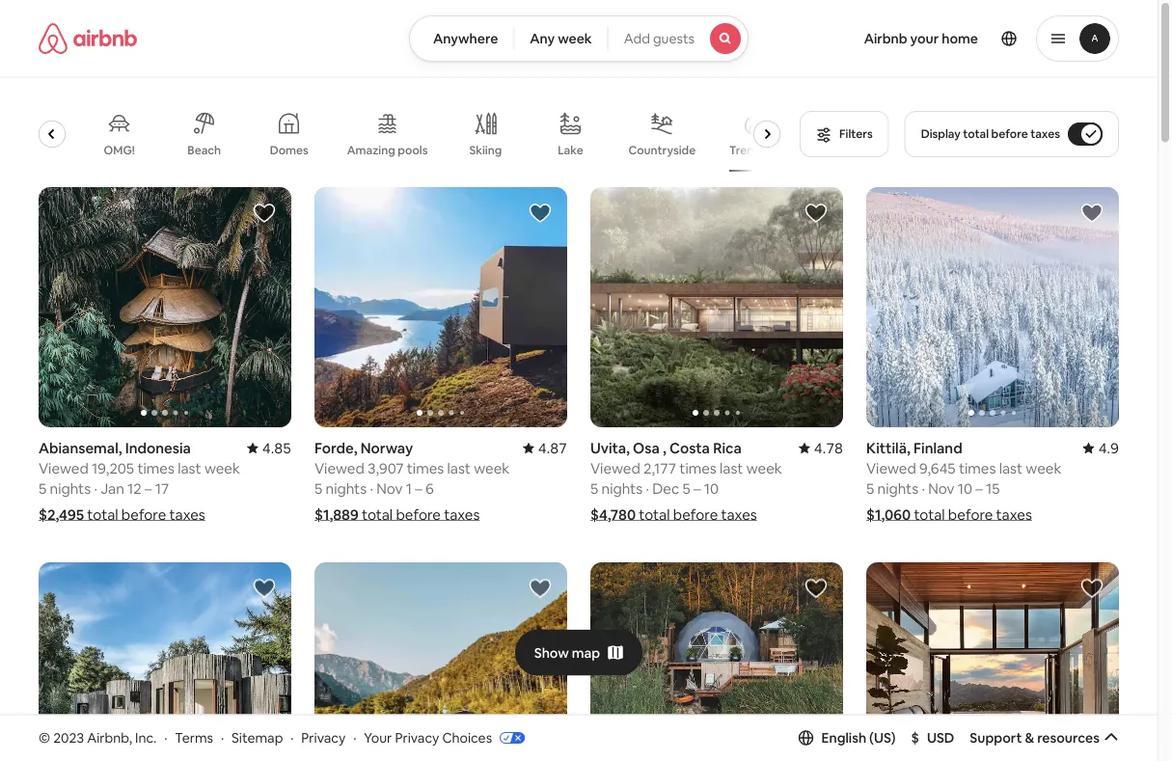 Task type: locate. For each thing, give the bounding box(es) containing it.
5 right dec
[[683, 479, 691, 498]]

times up 15
[[959, 459, 996, 478]]

total inside forde, norway viewed 3,907 times last week 5 nights · nov 1 – 6 $1,889 total before taxes
[[362, 505, 393, 524]]

2 nov from the left
[[928, 479, 955, 498]]

4 – from the left
[[976, 479, 983, 498]]

privacy left your
[[301, 729, 346, 746]]

before inside abiansemal, indonesia viewed 19,205 times last week 5 nights · jan 12 – 17 $2,495 total before taxes
[[121, 505, 166, 524]]

nights for $1,889
[[326, 479, 367, 498]]

taxes inside forde, norway viewed 3,907 times last week 5 nights · nov 1 – 6 $1,889 total before taxes
[[444, 505, 480, 524]]

4.85 out of 5 average rating image
[[247, 438, 291, 457]]

before inside forde, norway viewed 3,907 times last week 5 nights · nov 1 – 6 $1,889 total before taxes
[[396, 505, 441, 524]]

support
[[970, 729, 1022, 747]]

19,205
[[92, 459, 134, 478]]

viewed inside abiansemal, indonesia viewed 19,205 times last week 5 nights · jan 12 – 17 $2,495 total before taxes
[[39, 459, 89, 478]]

5 up $1,889
[[315, 479, 323, 498]]

17
[[155, 479, 169, 498]]

airbnb your home
[[864, 30, 978, 47]]

1 last from the left
[[178, 459, 201, 478]]

nov inside forde, norway viewed 3,907 times last week 5 nights · nov 1 – 6 $1,889 total before taxes
[[376, 479, 403, 498]]

1 5 from the left
[[39, 479, 47, 498]]

10 left 15
[[958, 479, 973, 498]]

pools
[[398, 143, 428, 158]]

display
[[921, 126, 961, 141]]

add to wishlist: calaca, philippines image
[[1081, 577, 1104, 600]]

indonesia
[[125, 438, 191, 457]]

sitemap link
[[232, 729, 283, 746]]

viewed down uvita,
[[591, 459, 641, 478]]

1 – from the left
[[145, 479, 152, 498]]

nov for nov 1 – 6
[[376, 479, 403, 498]]

last right the 3,907
[[447, 459, 471, 478]]

before right display
[[991, 126, 1028, 141]]

· right terms link
[[221, 729, 224, 746]]

none search field containing anywhere
[[409, 15, 749, 62]]

before
[[991, 126, 1028, 141], [121, 505, 166, 524], [396, 505, 441, 524], [673, 505, 718, 524], [948, 505, 993, 524]]

viewed inside forde, norway viewed 3,907 times last week 5 nights · nov 1 – 6 $1,889 total before taxes
[[315, 459, 365, 478]]

total down jan
[[87, 505, 118, 524]]

privacy
[[301, 729, 346, 746], [395, 729, 439, 746]]

15
[[986, 479, 1000, 498]]

4.85
[[262, 438, 291, 457]]

$
[[911, 729, 919, 747]]

0 horizontal spatial privacy
[[301, 729, 346, 746]]

english (us)
[[822, 729, 896, 747]]

total right $1,889
[[362, 505, 393, 524]]

nov
[[376, 479, 403, 498], [928, 479, 955, 498]]

taxes inside kittilä, finland viewed 9,645 times last week 5 nights · nov 10 – 15 $1,060 total before taxes
[[996, 505, 1032, 524]]

–
[[145, 479, 152, 498], [415, 479, 422, 498], [694, 479, 701, 498], [976, 479, 983, 498]]

$2,495
[[39, 505, 84, 524]]

skiing
[[469, 143, 502, 158]]

– left 17
[[145, 479, 152, 498]]

4.78 out of 5 average rating image
[[799, 438, 843, 457]]

3 nights from the left
[[602, 479, 643, 498]]

last inside uvita, osa , costa rica viewed 2,177 times last week 5 nights · dec 5 – 10 $4,780 total before taxes
[[720, 459, 743, 478]]

show
[[534, 644, 569, 662]]

– right 1 on the bottom
[[415, 479, 422, 498]]

(us)
[[869, 729, 896, 747]]

times inside kittilä, finland viewed 9,645 times last week 5 nights · nov 10 – 15 $1,060 total before taxes
[[959, 459, 996, 478]]

1 horizontal spatial nov
[[928, 479, 955, 498]]

– inside forde, norway viewed 3,907 times last week 5 nights · nov 1 – 6 $1,889 total before taxes
[[415, 479, 422, 498]]

total for abiansemal, indonesia viewed 19,205 times last week 5 nights · jan 12 – 17 $2,495 total before taxes
[[87, 505, 118, 524]]

5 up $2,495
[[39, 479, 47, 498]]

week inside abiansemal, indonesia viewed 19,205 times last week 5 nights · jan 12 – 17 $2,495 total before taxes
[[204, 459, 240, 478]]

before down dec
[[673, 505, 718, 524]]

1 viewed from the left
[[39, 459, 89, 478]]

5 inside forde, norway viewed 3,907 times last week 5 nights · nov 1 – 6 $1,889 total before taxes
[[315, 479, 323, 498]]

display total before taxes button
[[905, 111, 1119, 157]]

times inside abiansemal, indonesia viewed 19,205 times last week 5 nights · jan 12 – 17 $2,495 total before taxes
[[137, 459, 175, 478]]

2 10 from the left
[[958, 479, 973, 498]]

terms link
[[175, 729, 213, 746]]

2,177
[[644, 459, 676, 478]]

10 inside uvita, osa , costa rica viewed 2,177 times last week 5 nights · dec 5 – 10 $4,780 total before taxes
[[704, 479, 719, 498]]

support & resources button
[[970, 729, 1119, 747]]

None search field
[[409, 15, 749, 62]]

week for abiansemal, indonesia viewed 19,205 times last week 5 nights · jan 12 – 17 $2,495 total before taxes
[[204, 459, 240, 478]]

before inside kittilä, finland viewed 9,645 times last week 5 nights · nov 10 – 15 $1,060 total before taxes
[[948, 505, 993, 524]]

display total before taxes
[[921, 126, 1060, 141]]

4 viewed from the left
[[866, 459, 916, 478]]

taxes for kittilä, finland viewed 9,645 times last week 5 nights · nov 10 – 15 $1,060 total before taxes
[[996, 505, 1032, 524]]

profile element
[[772, 0, 1119, 77]]

©
[[39, 729, 50, 746]]

2 last from the left
[[447, 459, 471, 478]]

· inside kittilä, finland viewed 9,645 times last week 5 nights · nov 10 – 15 $1,060 total before taxes
[[922, 479, 925, 498]]

nov left 1 on the bottom
[[376, 479, 403, 498]]

total for forde, norway viewed 3,907 times last week 5 nights · nov 1 – 6 $1,889 total before taxes
[[362, 505, 393, 524]]

nov down 9,645
[[928, 479, 955, 498]]

·
[[94, 479, 97, 498], [370, 479, 373, 498], [646, 479, 649, 498], [922, 479, 925, 498], [164, 729, 167, 746], [221, 729, 224, 746], [291, 729, 294, 746], [353, 729, 356, 746]]

viewed inside uvita, osa , costa rica viewed 2,177 times last week 5 nights · dec 5 – 10 $4,780 total before taxes
[[591, 459, 641, 478]]

times down costa
[[680, 459, 717, 478]]

total inside kittilä, finland viewed 9,645 times last week 5 nights · nov 10 – 15 $1,060 total before taxes
[[914, 505, 945, 524]]

10 down rica
[[704, 479, 719, 498]]

total right display
[[963, 126, 989, 141]]

5 5 from the left
[[866, 479, 874, 498]]

3 viewed from the left
[[591, 459, 641, 478]]

total right '$1,060'
[[914, 505, 945, 524]]

group containing mansions
[[7, 96, 788, 172]]

1
[[406, 479, 412, 498]]

beach
[[188, 143, 221, 158]]

last inside kittilä, finland viewed 9,645 times last week 5 nights · nov 10 – 15 $1,060 total before taxes
[[999, 459, 1023, 478]]

last for forde, norway
[[447, 459, 471, 478]]

nights for $1,060
[[878, 479, 919, 498]]

0 horizontal spatial 10
[[704, 479, 719, 498]]

3 times from the left
[[680, 459, 717, 478]]

2 nights from the left
[[326, 479, 367, 498]]

1 nights from the left
[[50, 479, 91, 498]]

viewed inside kittilä, finland viewed 9,645 times last week 5 nights · nov 10 – 15 $1,060 total before taxes
[[866, 459, 916, 478]]

times inside forde, norway viewed 3,907 times last week 5 nights · nov 1 – 6 $1,889 total before taxes
[[407, 459, 444, 478]]

– inside kittilä, finland viewed 9,645 times last week 5 nights · nov 10 – 15 $1,060 total before taxes
[[976, 479, 983, 498]]

times up 6
[[407, 459, 444, 478]]

nights
[[50, 479, 91, 498], [326, 479, 367, 498], [602, 479, 643, 498], [878, 479, 919, 498]]

nights up '$1,060'
[[878, 479, 919, 498]]

countryside
[[629, 143, 696, 158]]

nights inside abiansemal, indonesia viewed 19,205 times last week 5 nights · jan 12 – 17 $2,495 total before taxes
[[50, 479, 91, 498]]

domes
[[270, 143, 309, 158]]

terms
[[175, 729, 213, 746]]

4 last from the left
[[999, 459, 1023, 478]]

3 5 from the left
[[591, 479, 598, 498]]

airbnb,
[[87, 729, 132, 746]]

before for abiansemal, indonesia viewed 19,205 times last week 5 nights · jan 12 – 17 $2,495 total before taxes
[[121, 505, 166, 524]]

dec
[[652, 479, 679, 498]]

times down indonesia
[[137, 459, 175, 478]]

last inside forde, norway viewed 3,907 times last week 5 nights · nov 1 – 6 $1,889 total before taxes
[[447, 459, 471, 478]]

3 last from the left
[[720, 459, 743, 478]]

nights up $2,495
[[50, 479, 91, 498]]

your privacy choices link
[[364, 729, 525, 748]]

nights inside kittilä, finland viewed 9,645 times last week 5 nights · nov 10 – 15 $1,060 total before taxes
[[878, 479, 919, 498]]

add
[[624, 30, 650, 47]]

5
[[39, 479, 47, 498], [315, 479, 323, 498], [591, 479, 598, 498], [683, 479, 691, 498], [866, 479, 874, 498]]

before inside button
[[991, 126, 1028, 141]]

– left 15
[[976, 479, 983, 498]]

last down indonesia
[[178, 459, 201, 478]]

before down 12
[[121, 505, 166, 524]]

2023
[[53, 729, 84, 746]]

4 nights from the left
[[878, 479, 919, 498]]

before down 15
[[948, 505, 993, 524]]

amazing
[[347, 143, 395, 158]]

4 times from the left
[[959, 459, 996, 478]]

2 privacy from the left
[[395, 729, 439, 746]]

· left your
[[353, 729, 356, 746]]

– inside abiansemal, indonesia viewed 19,205 times last week 5 nights · jan 12 – 17 $2,495 total before taxes
[[145, 479, 152, 498]]

total inside button
[[963, 126, 989, 141]]

5 inside abiansemal, indonesia viewed 19,205 times last week 5 nights · jan 12 – 17 $2,495 total before taxes
[[39, 479, 47, 498]]

viewed down abiansemal,
[[39, 459, 89, 478]]

– right dec
[[694, 479, 701, 498]]

viewed down forde,
[[315, 459, 365, 478]]

$1,060
[[866, 505, 911, 524]]

finland
[[914, 438, 963, 457]]

6
[[426, 479, 434, 498]]

nov inside kittilä, finland viewed 9,645 times last week 5 nights · nov 10 – 15 $1,060 total before taxes
[[928, 479, 955, 498]]

last up 15
[[999, 459, 1023, 478]]

· down 9,645
[[922, 479, 925, 498]]

privacy right your
[[395, 729, 439, 746]]

abiansemal, indonesia viewed 19,205 times last week 5 nights · jan 12 – 17 $2,495 total before taxes
[[39, 438, 240, 524]]

week
[[558, 30, 592, 47], [204, 459, 240, 478], [474, 459, 510, 478], [747, 459, 782, 478], [1026, 459, 1062, 478]]

trending
[[729, 143, 778, 158]]

5 up '$1,060'
[[866, 479, 874, 498]]

any week
[[530, 30, 592, 47]]

1 horizontal spatial privacy
[[395, 729, 439, 746]]

1 nov from the left
[[376, 479, 403, 498]]

5 inside kittilä, finland viewed 9,645 times last week 5 nights · nov 10 – 15 $1,060 total before taxes
[[866, 479, 874, 498]]

last
[[178, 459, 201, 478], [447, 459, 471, 478], [720, 459, 743, 478], [999, 459, 1023, 478]]

3 – from the left
[[694, 479, 701, 498]]

$ usd
[[911, 729, 955, 747]]

total down dec
[[639, 505, 670, 524]]

any week button
[[514, 15, 609, 62]]

nights up the $4,780
[[602, 479, 643, 498]]

viewed for forde,
[[315, 459, 365, 478]]

1 times from the left
[[137, 459, 175, 478]]

group
[[7, 96, 788, 172], [39, 187, 291, 427], [315, 187, 567, 427], [591, 187, 843, 427], [866, 187, 1119, 427], [39, 562, 291, 761], [315, 562, 567, 761], [591, 562, 843, 761], [866, 562, 1119, 761]]

privacy inside your privacy choices link
[[395, 729, 439, 746]]

last down rica
[[720, 459, 743, 478]]

2 5 from the left
[[315, 479, 323, 498]]

your
[[364, 729, 392, 746]]

viewed down kittilä,
[[866, 459, 916, 478]]

nights up $1,889
[[326, 479, 367, 498]]

1 horizontal spatial 10
[[958, 479, 973, 498]]

taxes inside abiansemal, indonesia viewed 19,205 times last week 5 nights · jan 12 – 17 $2,495 total before taxes
[[169, 505, 205, 524]]

before down 1 on the bottom
[[396, 505, 441, 524]]

nights inside forde, norway viewed 3,907 times last week 5 nights · nov 1 – 6 $1,889 total before taxes
[[326, 479, 367, 498]]

· left dec
[[646, 479, 649, 498]]

amazing pools
[[347, 143, 428, 158]]

show map button
[[515, 630, 643, 676]]

filters
[[840, 126, 873, 141]]

viewed
[[39, 459, 89, 478], [315, 459, 365, 478], [591, 459, 641, 478], [866, 459, 916, 478]]

10
[[704, 479, 719, 498], [958, 479, 973, 498]]

week for kittilä, finland viewed 9,645 times last week 5 nights · nov 10 – 15 $1,060 total before taxes
[[1026, 459, 1062, 478]]

abiansemal,
[[39, 438, 122, 457]]

week inside forde, norway viewed 3,907 times last week 5 nights · nov 1 – 6 $1,889 total before taxes
[[474, 459, 510, 478]]

4.9
[[1099, 438, 1119, 457]]

anywhere button
[[409, 15, 515, 62]]

last inside abiansemal, indonesia viewed 19,205 times last week 5 nights · jan 12 – 17 $2,495 total before taxes
[[178, 459, 201, 478]]

forde, norway viewed 3,907 times last week 5 nights · nov 1 – 6 $1,889 total before taxes
[[315, 438, 510, 524]]

5 for viewed 19,205 times last week
[[39, 479, 47, 498]]

before inside uvita, osa , costa rica viewed 2,177 times last week 5 nights · dec 5 – 10 $4,780 total before taxes
[[673, 505, 718, 524]]

1 10 from the left
[[704, 479, 719, 498]]

total inside abiansemal, indonesia viewed 19,205 times last week 5 nights · jan 12 – 17 $2,495 total before taxes
[[87, 505, 118, 524]]

– for abiansemal, indonesia
[[145, 479, 152, 498]]

0 horizontal spatial nov
[[376, 479, 403, 498]]

privacy link
[[301, 729, 346, 746]]

2 – from the left
[[415, 479, 422, 498]]

· down the 3,907
[[370, 479, 373, 498]]

· left jan
[[94, 479, 97, 498]]

5 up the $4,780
[[591, 479, 598, 498]]

total
[[963, 126, 989, 141], [87, 505, 118, 524], [362, 505, 393, 524], [639, 505, 670, 524], [914, 505, 945, 524]]

forde,
[[315, 438, 357, 457]]

· right inc. at the bottom of page
[[164, 729, 167, 746]]

week inside kittilä, finland viewed 9,645 times last week 5 nights · nov 10 – 15 $1,060 total before taxes
[[1026, 459, 1062, 478]]

filters button
[[800, 111, 889, 157]]

times
[[137, 459, 175, 478], [407, 459, 444, 478], [680, 459, 717, 478], [959, 459, 996, 478]]

2 times from the left
[[407, 459, 444, 478]]

taxes inside uvita, osa , costa rica viewed 2,177 times last week 5 nights · dec 5 – 10 $4,780 total before taxes
[[721, 505, 757, 524]]

2 viewed from the left
[[315, 459, 365, 478]]

4.78
[[814, 438, 843, 457]]



Task type: describe. For each thing, give the bounding box(es) containing it.
12
[[127, 479, 142, 498]]

your
[[910, 30, 939, 47]]

guests
[[653, 30, 695, 47]]

omg!
[[104, 143, 135, 158]]

taxes for forde, norway viewed 3,907 times last week 5 nights · nov 1 – 6 $1,889 total before taxes
[[444, 505, 480, 524]]

support & resources
[[970, 729, 1100, 747]]

week inside any week button
[[558, 30, 592, 47]]

add to wishlist: stege, denmark image
[[253, 577, 276, 600]]

any
[[530, 30, 555, 47]]

before for kittilä, finland viewed 9,645 times last week 5 nights · nov 10 – 15 $1,060 total before taxes
[[948, 505, 993, 524]]

home
[[942, 30, 978, 47]]

5 for viewed 3,907 times last week
[[315, 479, 323, 498]]

add to wishlist: kittilä, finland image
[[1081, 202, 1104, 225]]

add guests
[[624, 30, 695, 47]]

· inside abiansemal, indonesia viewed 19,205 times last week 5 nights · jan 12 – 17 $2,495 total before taxes
[[94, 479, 97, 498]]

inc.
[[135, 729, 157, 746]]

week inside uvita, osa , costa rica viewed 2,177 times last week 5 nights · dec 5 – 10 $4,780 total before taxes
[[747, 459, 782, 478]]

times for kittilä, finland
[[959, 459, 996, 478]]

· inside uvita, osa , costa rica viewed 2,177 times last week 5 nights · dec 5 – 10 $4,780 total before taxes
[[646, 479, 649, 498]]

times for abiansemal, indonesia
[[137, 459, 175, 478]]

before for forde, norway viewed 3,907 times last week 5 nights · nov 1 – 6 $1,889 total before taxes
[[396, 505, 441, 524]]

lake
[[558, 143, 583, 158]]

week for forde, norway viewed 3,907 times last week 5 nights · nov 1 – 6 $1,889 total before taxes
[[474, 459, 510, 478]]

add to wishlist: tremosine sul garda, italy image
[[529, 577, 552, 600]]

add to wishlist: forde, norway image
[[529, 202, 552, 225]]

english (us) button
[[798, 729, 896, 747]]

add guests button
[[608, 15, 749, 62]]

times inside uvita, osa , costa rica viewed 2,177 times last week 5 nights · dec 5 – 10 $4,780 total before taxes
[[680, 459, 717, 478]]

4.87
[[538, 438, 567, 457]]

9,645
[[920, 459, 956, 478]]

map
[[572, 644, 600, 662]]

&
[[1025, 729, 1035, 747]]

rica
[[713, 438, 742, 457]]

$4,780
[[591, 505, 636, 524]]

3,907
[[368, 459, 404, 478]]

add to wishlist: tulbagh, south africa image
[[805, 577, 828, 600]]

$1,889
[[315, 505, 359, 524]]

1 privacy from the left
[[301, 729, 346, 746]]

,
[[663, 438, 667, 457]]

airbnb
[[864, 30, 908, 47]]

· left privacy 'link'
[[291, 729, 294, 746]]

jan
[[101, 479, 124, 498]]

total inside uvita, osa , costa rica viewed 2,177 times last week 5 nights · dec 5 – 10 $4,780 total before taxes
[[639, 505, 670, 524]]

add to wishlist: abiansemal, indonesia image
[[253, 202, 276, 225]]

– for forde, norway
[[415, 479, 422, 498]]

nights inside uvita, osa , costa rica viewed 2,177 times last week 5 nights · dec 5 – 10 $4,780 total before taxes
[[602, 479, 643, 498]]

– inside uvita, osa , costa rica viewed 2,177 times last week 5 nights · dec 5 – 10 $4,780 total before taxes
[[694, 479, 701, 498]]

uvita, osa , costa rica viewed 2,177 times last week 5 nights · dec 5 – 10 $4,780 total before taxes
[[591, 438, 782, 524]]

– for kittilä, finland
[[976, 479, 983, 498]]

terms · sitemap · privacy
[[175, 729, 346, 746]]

4 5 from the left
[[683, 479, 691, 498]]

10 inside kittilä, finland viewed 9,645 times last week 5 nights · nov 10 – 15 $1,060 total before taxes
[[958, 479, 973, 498]]

airbnb your home link
[[853, 18, 990, 59]]

viewed for kittilä,
[[866, 459, 916, 478]]

kittilä, finland viewed 9,645 times last week 5 nights · nov 10 – 15 $1,060 total before taxes
[[866, 438, 1062, 524]]

taxes inside button
[[1031, 126, 1060, 141]]

english
[[822, 729, 867, 747]]

last for kittilä, finland
[[999, 459, 1023, 478]]

add to wishlist: uvita, osa , costa rica image
[[805, 202, 828, 225]]

· inside forde, norway viewed 3,907 times last week 5 nights · nov 1 – 6 $1,889 total before taxes
[[370, 479, 373, 498]]

your privacy choices
[[364, 729, 492, 746]]

anywhere
[[433, 30, 498, 47]]

total for kittilä, finland viewed 9,645 times last week 5 nights · nov 10 – 15 $1,060 total before taxes
[[914, 505, 945, 524]]

4.9 out of 5 average rating image
[[1083, 438, 1119, 457]]

resources
[[1037, 729, 1100, 747]]

osa
[[633, 438, 660, 457]]

times for forde, norway
[[407, 459, 444, 478]]

© 2023 airbnb, inc. ·
[[39, 729, 167, 746]]

nights for $2,495
[[50, 479, 91, 498]]

5 for viewed 9,645 times last week
[[866, 479, 874, 498]]

sitemap
[[232, 729, 283, 746]]

taxes for abiansemal, indonesia viewed 19,205 times last week 5 nights · jan 12 – 17 $2,495 total before taxes
[[169, 505, 205, 524]]

costa
[[670, 438, 710, 457]]

show map
[[534, 644, 600, 662]]

4.87 out of 5 average rating image
[[523, 438, 567, 457]]

viewed for abiansemal,
[[39, 459, 89, 478]]

nov for nov 10 – 15
[[928, 479, 955, 498]]

uvita,
[[591, 438, 630, 457]]

norway
[[361, 438, 413, 457]]

last for abiansemal, indonesia
[[178, 459, 201, 478]]

usd
[[927, 729, 955, 747]]

choices
[[442, 729, 492, 746]]

mansions
[[9, 143, 60, 158]]

kittilä,
[[866, 438, 911, 457]]



Task type: vqa. For each thing, say whether or not it's contained in the screenshot.


